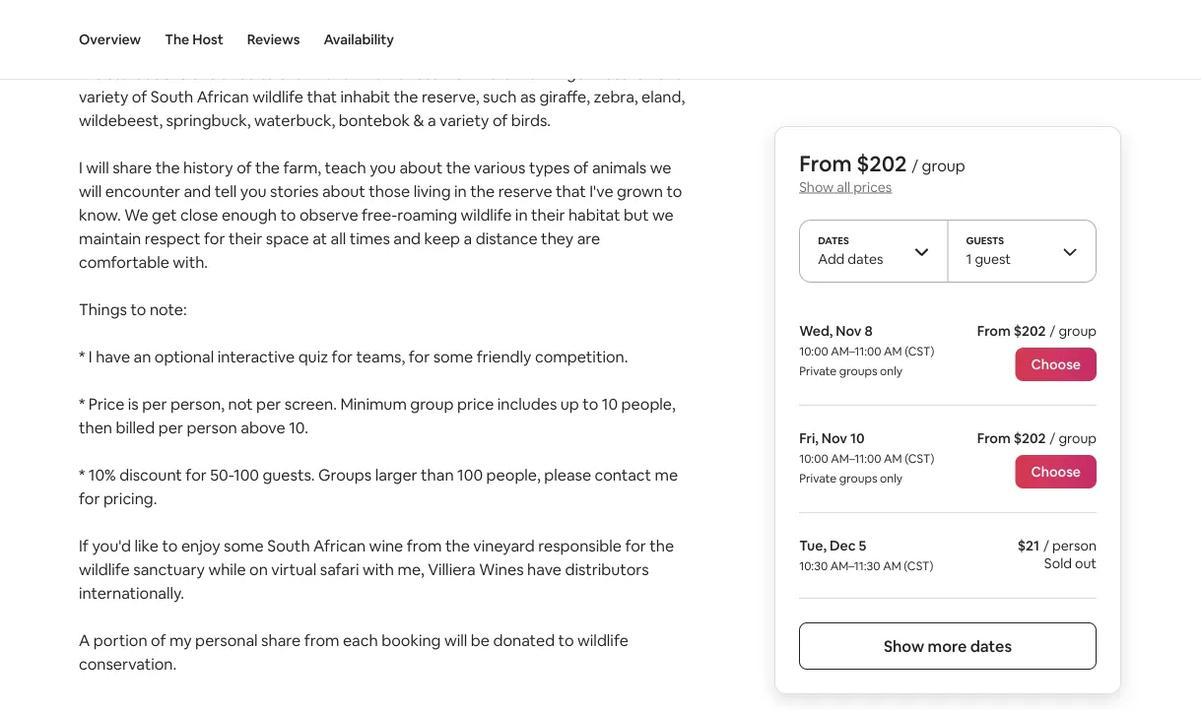 Task type: describe. For each thing, give the bounding box(es) containing it.
times
[[350, 228, 390, 248]]

screen.
[[285, 394, 337, 414]]

south inside if you'd like to enjoy some south african wine from the vineyard responsible for the wildlife sanctuary while on virtual safari with me, villiera wines have distributors internationally.
[[267, 535, 310, 556]]

that inside we start at the entrance to the 240ha wildlife reserve where we will go in search of a variety of south african wildlife that inhabit the reserve, such as giraffe, zebra, eland, wildebeest, springbuck, waterbuck, bontebok & a variety of birds.
[[307, 86, 337, 106]]

am inside "tue, dec 5 10:30 am–11:30 am (cst)"
[[883, 559, 901, 574]]

price
[[457, 394, 494, 414]]

dates for dates add dates
[[848, 250, 883, 268]]

10:30
[[799, 559, 828, 574]]

the down me
[[650, 535, 674, 556]]

habitat
[[569, 204, 620, 224]]

0 horizontal spatial and
[[184, 181, 211, 201]]

reserve inside we start at the entrance to the 240ha wildlife reserve where we will go in search of a variety of south african wildlife that inhabit the reserve, such as giraffe, zebra, eland, wildebeest, springbuck, waterbuck, bontebok & a variety of birds.
[[409, 62, 463, 83]]

share inside i will share the history of the farm, teach you about the various types of animals we will encounter and tell you stories about those living in the reserve that i've grown to know. we get close enough to observe free-roaming wildlife in their habitat but we maintain respect for their space at all times and keep a distance they are comfortable with.
[[113, 157, 152, 177]]

then
[[79, 417, 112, 437]]

from for fri, nov 10
[[977, 430, 1011, 447]]

$202 for 10
[[1014, 430, 1046, 447]]

guests.
[[263, 464, 315, 485]]

from inside a portion of my personal share from each booking will be donated to wildlife conservation.
[[304, 630, 339, 650]]

contact
[[595, 464, 651, 485]]

people, inside * price is per person, not per screen. minimum group price includes up to 10 people, then billed per person above 10.
[[621, 394, 676, 414]]

fri, nov 10 10:00 am–11:00 am (cst) private groups only
[[799, 430, 934, 486]]

villiera
[[428, 559, 476, 579]]

start
[[106, 62, 141, 83]]

will inside a portion of my personal share from each booking will be donated to wildlife conservation.
[[444, 630, 467, 650]]

(cst) for wed, nov 8
[[905, 344, 934, 359]]

an
[[134, 346, 151, 366]]

1 vertical spatial we
[[650, 157, 672, 177]]

more
[[928, 636, 967, 656]]

wildlife up inhabit
[[355, 62, 406, 83]]

my
[[170, 630, 192, 650]]

only for wed, nov 8
[[880, 364, 903, 379]]

tell
[[215, 181, 237, 201]]

overview
[[79, 31, 141, 48]]

am–11:00 for 10
[[831, 451, 881, 467]]

responsible
[[538, 535, 622, 556]]

minimum
[[340, 394, 407, 414]]

(cst) inside "tue, dec 5 10:30 am–11:30 am (cst)"
[[904, 559, 933, 574]]

not
[[228, 394, 253, 414]]

the host
[[165, 31, 223, 48]]

&
[[413, 110, 424, 130]]

those
[[369, 181, 410, 201]]

2 vertical spatial we
[[652, 204, 674, 224]]

0 vertical spatial variety
[[79, 86, 128, 106]]

0 vertical spatial have
[[96, 346, 130, 366]]

of down start
[[132, 86, 147, 106]]

to left note:
[[131, 299, 146, 319]]

interactive
[[217, 346, 295, 366]]

with
[[363, 559, 394, 579]]

from $202 / group show all prices
[[799, 149, 965, 196]]

to up space
[[280, 204, 296, 224]]

teach
[[325, 157, 366, 177]]

person inside * price is per person, not per screen. minimum group price includes up to 10 people, then billed per person above 10.
[[187, 417, 237, 437]]

larger
[[375, 464, 417, 485]]

$21
[[1018, 537, 1040, 555]]

add
[[818, 250, 845, 268]]

private for fri,
[[799, 471, 837, 486]]

$202 inside from $202 / group show all prices
[[856, 149, 907, 177]]

where
[[467, 62, 512, 83]]

billed
[[116, 417, 155, 437]]

includes
[[497, 394, 557, 414]]

10.
[[289, 417, 308, 437]]

while
[[208, 559, 246, 579]]

the up &
[[394, 86, 418, 106]]

birds.
[[511, 110, 551, 130]]

1 vertical spatial i
[[89, 346, 92, 366]]

free-
[[362, 204, 397, 224]]

in inside we start at the entrance to the 240ha wildlife reserve where we will go in search of a variety of south african wildlife that inhabit the reserve, such as giraffe, zebra, eland, wildebeest, springbuck, waterbuck, bontebok & a variety of birds.
[[589, 62, 602, 83]]

* for * 10% discount for 50-100 guests. groups larger than 100 people, please contact me for pricing.
[[79, 464, 85, 485]]

host
[[192, 31, 223, 48]]

living
[[414, 181, 451, 201]]

1 vertical spatial about
[[322, 181, 365, 201]]

am–11:00 for 8
[[831, 344, 881, 359]]

for right teams,
[[409, 346, 430, 366]]

the up encounter at the top left
[[155, 157, 180, 177]]

virtual
[[271, 559, 317, 579]]

for inside if you'd like to enjoy some south african wine from the vineyard responsible for the wildlife sanctuary while on virtual safari with me, villiera wines have distributors internationally.
[[625, 535, 646, 556]]

10 inside fri, nov 10 10:00 am–11:00 am (cst) private groups only
[[850, 430, 865, 447]]

reviews
[[247, 31, 300, 48]]

roaming
[[397, 204, 457, 224]]

tue,
[[799, 537, 827, 555]]

from inside if you'd like to enjoy some south african wine from the vineyard responsible for the wildlife sanctuary while on virtual safari with me, villiera wines have distributors internationally.
[[407, 535, 442, 556]]

history
[[183, 157, 233, 177]]

wed,
[[799, 322, 833, 340]]

1 horizontal spatial and
[[394, 228, 421, 248]]

guest
[[975, 250, 1011, 268]]

a inside i will share the history of the farm, teach you about the various types of animals we will encounter and tell you stories about those living in the reserve that i've grown to know. we get close enough to observe free-roaming wildlife in their habitat but we maintain respect for their space at all times and keep a distance they are comfortable with.
[[464, 228, 472, 248]]

safari
[[320, 559, 359, 579]]

as
[[520, 86, 536, 106]]

search
[[605, 62, 653, 83]]

1 vertical spatial in
[[454, 181, 467, 201]]

me,
[[398, 559, 425, 579]]

go
[[567, 62, 586, 83]]

to inside * price is per person, not per screen. minimum group price includes up to 10 people, then billed per person above 10.
[[583, 394, 598, 414]]

i inside i will share the history of the farm, teach you about the various types of animals we will encounter and tell you stories about those living in the reserve that i've grown to know. we get close enough to observe free-roaming wildlife in their habitat but we maintain respect for their space at all times and keep a distance they are comfortable with.
[[79, 157, 83, 177]]

please
[[544, 464, 591, 485]]

of up eland, at the right top of the page
[[657, 62, 672, 83]]

(cst) for fri, nov 10
[[905, 451, 934, 467]]

1 100 from the left
[[234, 464, 259, 485]]

price
[[89, 394, 124, 414]]

am–11:30
[[830, 559, 880, 574]]

wildlife inside if you'd like to enjoy some south african wine from the vineyard responsible for the wildlife sanctuary while on virtual safari with me, villiera wines have distributors internationally.
[[79, 559, 130, 579]]

show inside from $202 / group show all prices
[[799, 178, 834, 196]]

of right types
[[573, 157, 589, 177]]

types
[[529, 157, 570, 177]]

reserve,
[[422, 86, 480, 106]]

enjoy
[[181, 535, 220, 556]]

share inside a portion of my personal share from each booking will be donated to wildlife conservation.
[[261, 630, 301, 650]]

of inside a portion of my personal share from each booking will be donated to wildlife conservation.
[[151, 630, 166, 650]]

show inside "link"
[[884, 636, 925, 656]]

encounter
[[105, 181, 180, 201]]

per up above
[[256, 394, 281, 414]]

overview button
[[79, 0, 141, 79]]

all inside i will share the history of the farm, teach you about the various types of animals we will encounter and tell you stories about those living in the reserve that i've grown to know. we get close enough to observe free-roaming wildlife in their habitat but we maintain respect for their space at all times and keep a distance they are comfortable with.
[[331, 228, 346, 248]]

pricing.
[[103, 488, 157, 508]]

out
[[1075, 555, 1097, 573]]

from for wed, nov 8
[[977, 322, 1011, 340]]

the down "the"
[[163, 62, 187, 83]]

groups for 10
[[839, 471, 877, 486]]

/ inside from $202 / group show all prices
[[912, 155, 918, 175]]

1 vertical spatial variety
[[440, 110, 489, 130]]

10:00 for fri,
[[799, 451, 828, 467]]

competition.
[[535, 346, 628, 366]]

availability button
[[324, 0, 394, 79]]

guests 1 guest
[[966, 234, 1011, 268]]

animals
[[592, 157, 647, 177]]

* for * i have an optional interactive quiz for teams, for some friendly competition.
[[79, 346, 85, 366]]

am for wed, nov 8
[[884, 344, 902, 359]]

african inside if you'd like to enjoy some south african wine from the vineyard responsible for the wildlife sanctuary while on virtual safari with me, villiera wines have distributors internationally.
[[313, 535, 366, 556]]

at inside we start at the entrance to the 240ha wildlife reserve where we will go in search of a variety of south african wildlife that inhabit the reserve, such as giraffe, zebra, eland, wildebeest, springbuck, waterbuck, bontebok & a variety of birds.
[[145, 62, 159, 83]]

0 vertical spatial their
[[531, 204, 565, 224]]

1 vertical spatial a
[[428, 110, 436, 130]]

wines
[[479, 559, 524, 579]]

waterbuck,
[[254, 110, 335, 130]]

to inside we start at the entrance to the 240ha wildlife reserve where we will go in search of a variety of south african wildlife that inhabit the reserve, such as giraffe, zebra, eland, wildebeest, springbuck, waterbuck, bontebok & a variety of birds.
[[259, 62, 275, 83]]

/ inside $21 / person sold out
[[1044, 537, 1050, 555]]

tue, dec 5 10:30 am–11:30 am (cst)
[[799, 537, 933, 574]]

per right is in the left of the page
[[142, 394, 167, 414]]

2 vertical spatial in
[[515, 204, 528, 224]]



Task type: locate. For each thing, give the bounding box(es) containing it.
distributors
[[565, 559, 649, 579]]

to inside a portion of my personal share from each booking will be donated to wildlife conservation.
[[558, 630, 574, 650]]

wildebeest,
[[79, 110, 163, 130]]

above
[[241, 417, 285, 437]]

of up tell
[[237, 157, 252, 177]]

we inside i will share the history of the farm, teach you about the various types of animals we will encounter and tell you stories about those living in the reserve that i've grown to know. we get close enough to observe free-roaming wildlife in their habitat but we maintain respect for their space at all times and keep a distance they are comfortable with.
[[124, 204, 148, 224]]

10:00 down fri,
[[799, 451, 828, 467]]

0 vertical spatial some
[[433, 346, 473, 366]]

all left prices
[[837, 178, 850, 196]]

private inside fri, nov 10 10:00 am–11:00 am (cst) private groups only
[[799, 471, 837, 486]]

donated
[[493, 630, 555, 650]]

choose link for 10
[[1016, 455, 1097, 489]]

0 vertical spatial from $202 / group
[[977, 322, 1097, 340]]

for left 50-
[[186, 464, 207, 485]]

1 vertical spatial *
[[79, 394, 85, 414]]

2 horizontal spatial in
[[589, 62, 602, 83]]

i
[[79, 157, 83, 177], [89, 346, 92, 366]]

zebra,
[[594, 86, 638, 106]]

*
[[79, 346, 85, 366], [79, 394, 85, 414], [79, 464, 85, 485]]

1 vertical spatial and
[[394, 228, 421, 248]]

from inside from $202 / group show all prices
[[799, 149, 852, 177]]

nov for fri,
[[822, 430, 847, 447]]

we up "as"
[[515, 62, 537, 83]]

2 100 from the left
[[457, 464, 483, 485]]

1 choose link from the top
[[1016, 348, 1097, 381]]

choose for fri, nov 10
[[1031, 463, 1081, 481]]

some left friendly
[[433, 346, 473, 366]]

choose for wed, nov 8
[[1031, 356, 1081, 374]]

1 horizontal spatial show
[[884, 636, 925, 656]]

nov for wed,
[[836, 322, 862, 340]]

0 horizontal spatial i
[[79, 157, 83, 177]]

variety down reserve, on the top left of the page
[[440, 110, 489, 130]]

10:00 down wed,
[[799, 344, 828, 359]]

private inside 'wed, nov 8 10:00 am–11:00 am (cst) private groups only'
[[799, 364, 837, 379]]

groups up the 5
[[839, 471, 877, 486]]

* inside '* 10% discount for 50-100 guests. groups larger than 100 people, please contact me for pricing.'
[[79, 464, 85, 485]]

prices
[[853, 178, 892, 196]]

0 horizontal spatial people,
[[486, 464, 541, 485]]

private down wed,
[[799, 364, 837, 379]]

groups inside fri, nov 10 10:00 am–11:00 am (cst) private groups only
[[839, 471, 877, 486]]

0 vertical spatial we
[[515, 62, 537, 83]]

we inside we start at the entrance to the 240ha wildlife reserve where we will go in search of a variety of south african wildlife that inhabit the reserve, such as giraffe, zebra, eland, wildebeest, springbuck, waterbuck, bontebok & a variety of birds.
[[515, 62, 537, 83]]

groups
[[318, 464, 372, 485]]

0 vertical spatial only
[[880, 364, 903, 379]]

0 vertical spatial (cst)
[[905, 344, 934, 359]]

show more dates
[[884, 636, 1012, 656]]

1 vertical spatial from
[[977, 322, 1011, 340]]

only
[[880, 364, 903, 379], [880, 471, 903, 486]]

dates
[[848, 250, 883, 268], [970, 636, 1012, 656]]

1 horizontal spatial some
[[433, 346, 473, 366]]

1 horizontal spatial you
[[370, 157, 396, 177]]

dates inside "link"
[[970, 636, 1012, 656]]

to down reviews
[[259, 62, 275, 83]]

0 vertical spatial dates
[[848, 250, 883, 268]]

0 vertical spatial choose
[[1031, 356, 1081, 374]]

1 horizontal spatial i
[[89, 346, 92, 366]]

for right quiz
[[332, 346, 353, 366]]

i down the things
[[89, 346, 92, 366]]

nov inside fri, nov 10 10:00 am–11:00 am (cst) private groups only
[[822, 430, 847, 447]]

0 horizontal spatial in
[[454, 181, 467, 201]]

0 horizontal spatial person
[[187, 417, 237, 437]]

have down responsible in the bottom of the page
[[527, 559, 562, 579]]

2 groups from the top
[[839, 471, 877, 486]]

1 horizontal spatial we
[[124, 204, 148, 224]]

1
[[966, 250, 972, 268]]

am–11:00 inside 'wed, nov 8 10:00 am–11:00 am (cst) private groups only'
[[831, 344, 881, 359]]

from $202 / group
[[977, 322, 1097, 340], [977, 430, 1097, 447]]

0 vertical spatial and
[[184, 181, 211, 201]]

1 vertical spatial groups
[[839, 471, 877, 486]]

2 vertical spatial $202
[[1014, 430, 1046, 447]]

0 vertical spatial at
[[145, 62, 159, 83]]

$202
[[856, 149, 907, 177], [1014, 322, 1046, 340], [1014, 430, 1046, 447]]

(cst) inside 'wed, nov 8 10:00 am–11:00 am (cst) private groups only'
[[905, 344, 934, 359]]

we down encounter at the top left
[[124, 204, 148, 224]]

optional
[[155, 346, 214, 366]]

8
[[865, 322, 873, 340]]

of left my
[[151, 630, 166, 650]]

nov right fri,
[[822, 430, 847, 447]]

am for fri, nov 10
[[884, 451, 902, 467]]

only inside 'wed, nov 8 10:00 am–11:00 am (cst) private groups only'
[[880, 364, 903, 379]]

group
[[922, 155, 965, 175], [1059, 322, 1097, 340], [410, 394, 454, 414], [1059, 430, 1097, 447]]

am
[[884, 344, 902, 359], [884, 451, 902, 467], [883, 559, 901, 574]]

0 horizontal spatial reserve
[[409, 62, 463, 83]]

0 vertical spatial about
[[400, 157, 443, 177]]

friendly
[[477, 346, 532, 366]]

* left 10%
[[79, 464, 85, 485]]

are
[[577, 228, 600, 248]]

10:00 inside 'wed, nov 8 10:00 am–11:00 am (cst) private groups only'
[[799, 344, 828, 359]]

0 vertical spatial south
[[151, 86, 193, 106]]

to right grown
[[667, 181, 682, 201]]

1 only from the top
[[880, 364, 903, 379]]

springbuck,
[[166, 110, 251, 130]]

wildlife inside i will share the history of the farm, teach you about the various types of animals we will encounter and tell you stories about those living in the reserve that i've grown to know. we get close enough to observe free-roaming wildlife in their habitat but we maintain respect for their space at all times and keep a distance they are comfortable with.
[[461, 204, 512, 224]]

0 horizontal spatial variety
[[79, 86, 128, 106]]

2 horizontal spatial a
[[675, 62, 684, 83]]

choose link
[[1016, 348, 1097, 381], [1016, 455, 1097, 489]]

person inside $21 / person sold out
[[1053, 537, 1097, 555]]

private for wed,
[[799, 364, 837, 379]]

per right billed
[[158, 417, 183, 437]]

up
[[561, 394, 579, 414]]

share
[[113, 157, 152, 177], [261, 630, 301, 650]]

1 horizontal spatial a
[[464, 228, 472, 248]]

am–11:00 down 8
[[831, 344, 881, 359]]

dates right add
[[848, 250, 883, 268]]

from $202 / group for 8
[[977, 322, 1097, 340]]

1 horizontal spatial that
[[556, 181, 586, 201]]

person,
[[170, 394, 225, 414]]

show left 'more'
[[884, 636, 925, 656]]

2 from $202 / group from the top
[[977, 430, 1097, 447]]

quiz
[[298, 346, 328, 366]]

0 vertical spatial african
[[197, 86, 249, 106]]

portion
[[93, 630, 147, 650]]

observe
[[300, 204, 358, 224]]

groups for 8
[[839, 364, 877, 379]]

a
[[675, 62, 684, 83], [428, 110, 436, 130], [464, 228, 472, 248]]

1 from $202 / group from the top
[[977, 322, 1097, 340]]

* for * price is per person, not per screen. minimum group price includes up to 10 people, then billed per person above 10.
[[79, 394, 85, 414]]

inhabit
[[341, 86, 390, 106]]

am–11:00 inside fri, nov 10 10:00 am–11:00 am (cst) private groups only
[[831, 451, 881, 467]]

0 horizontal spatial south
[[151, 86, 193, 106]]

2 vertical spatial am
[[883, 559, 901, 574]]

2 10:00 from the top
[[799, 451, 828, 467]]

from
[[407, 535, 442, 556], [304, 630, 339, 650]]

1 vertical spatial african
[[313, 535, 366, 556]]

we start at the entrance to the 240ha wildlife reserve where we will go in search of a variety of south african wildlife that inhabit the reserve, such as giraffe, zebra, eland, wildebeest, springbuck, waterbuck, bontebok & a variety of birds.
[[79, 62, 685, 130]]

person right '$21'
[[1053, 537, 1097, 555]]

south up springbuck,
[[151, 86, 193, 106]]

0 vertical spatial that
[[307, 86, 337, 106]]

0 horizontal spatial have
[[96, 346, 130, 366]]

nov inside 'wed, nov 8 10:00 am–11:00 am (cst) private groups only'
[[836, 322, 862, 340]]

note:
[[150, 299, 187, 319]]

2 am–11:00 from the top
[[831, 451, 881, 467]]

2 choose link from the top
[[1016, 455, 1097, 489]]

dates right 'more'
[[970, 636, 1012, 656]]

only for fri, nov 10
[[880, 471, 903, 486]]

at inside i will share the history of the farm, teach you about the various types of animals we will encounter and tell you stories about those living in the reserve that i've grown to know. we get close enough to observe free-roaming wildlife in their habitat but we maintain respect for their space at all times and keep a distance they are comfortable with.
[[313, 228, 327, 248]]

10:00 for wed,
[[799, 344, 828, 359]]

i will share the history of the farm, teach you about the various types of animals we will encounter and tell you stories about those living in the reserve that i've grown to know. we get close enough to observe free-roaming wildlife in their habitat but we maintain respect for their space at all times and keep a distance they are comfortable with.
[[79, 157, 682, 272]]

personal
[[195, 630, 258, 650]]

dec
[[830, 537, 856, 555]]

things
[[79, 299, 127, 319]]

people, up me
[[621, 394, 676, 414]]

2 * from the top
[[79, 394, 85, 414]]

1 horizontal spatial have
[[527, 559, 562, 579]]

0 horizontal spatial african
[[197, 86, 249, 106]]

0 horizontal spatial some
[[224, 535, 264, 556]]

0 vertical spatial share
[[113, 157, 152, 177]]

south inside we start at the entrance to the 240ha wildlife reserve where we will go in search of a variety of south african wildlife that inhabit the reserve, such as giraffe, zebra, eland, wildebeest, springbuck, waterbuck, bontebok & a variety of birds.
[[151, 86, 193, 106]]

in right go
[[589, 62, 602, 83]]

0 vertical spatial *
[[79, 346, 85, 366]]

the up villiera
[[445, 535, 470, 556]]

the down various at the left
[[470, 181, 495, 201]]

is
[[128, 394, 139, 414]]

1 horizontal spatial dates
[[970, 636, 1012, 656]]

some inside if you'd like to enjoy some south african wine from the vineyard responsible for the wildlife sanctuary while on virtual safari with me, villiera wines have distributors internationally.
[[224, 535, 264, 556]]

10%
[[89, 464, 116, 485]]

0 vertical spatial am–11:00
[[831, 344, 881, 359]]

1 horizontal spatial 100
[[457, 464, 483, 485]]

dates inside dates add dates
[[848, 250, 883, 268]]

0 vertical spatial private
[[799, 364, 837, 379]]

1 vertical spatial choose
[[1031, 463, 1081, 481]]

south up virtual at the left
[[267, 535, 310, 556]]

of down such
[[493, 110, 508, 130]]

1 vertical spatial people,
[[486, 464, 541, 485]]

african inside we start at the entrance to the 240ha wildlife reserve where we will go in search of a variety of south african wildlife that inhabit the reserve, such as giraffe, zebra, eland, wildebeest, springbuck, waterbuck, bontebok & a variety of birds.
[[197, 86, 249, 106]]

show left prices
[[799, 178, 834, 196]]

0 horizontal spatial at
[[145, 62, 159, 83]]

at down observe
[[313, 228, 327, 248]]

$202 for 8
[[1014, 322, 1046, 340]]

group inside * price is per person, not per screen. minimum group price includes up to 10 people, then billed per person above 10.
[[410, 394, 454, 414]]

1 vertical spatial am–11:00
[[831, 451, 881, 467]]

0 vertical spatial 10:00
[[799, 344, 828, 359]]

wine
[[369, 535, 403, 556]]

in up distance
[[515, 204, 528, 224]]

1 horizontal spatial share
[[261, 630, 301, 650]]

1 horizontal spatial from
[[407, 535, 442, 556]]

to right up
[[583, 394, 598, 414]]

comfortable
[[79, 252, 169, 272]]

from left each
[[304, 630, 339, 650]]

reserve down types
[[498, 181, 552, 201]]

i up know.
[[79, 157, 83, 177]]

1 vertical spatial from
[[304, 630, 339, 650]]

bontebok
[[339, 110, 410, 130]]

that left the i've
[[556, 181, 586, 201]]

1 am–11:00 from the top
[[831, 344, 881, 359]]

that down 240ha
[[307, 86, 337, 106]]

only up fri, nov 10 10:00 am–11:00 am (cst) private groups only
[[880, 364, 903, 379]]

groups inside 'wed, nov 8 10:00 am–11:00 am (cst) private groups only'
[[839, 364, 877, 379]]

for inside i will share the history of the farm, teach you about the various types of animals we will encounter and tell you stories about those living in the reserve that i've grown to know. we get close enough to observe free-roaming wildlife in their habitat but we maintain respect for their space at all times and keep a distance they are comfortable with.
[[204, 228, 225, 248]]

you'd
[[92, 535, 131, 556]]

for down 10%
[[79, 488, 100, 508]]

2 only from the top
[[880, 471, 903, 486]]

wed, nov 8 10:00 am–11:00 am (cst) private groups only
[[799, 322, 934, 379]]

with.
[[173, 252, 208, 272]]

and down roaming
[[394, 228, 421, 248]]

wildlife down distributors
[[578, 630, 629, 650]]

1 vertical spatial (cst)
[[905, 451, 934, 467]]

distance
[[476, 228, 538, 248]]

for down close
[[204, 228, 225, 248]]

wildlife up the waterbuck,
[[252, 86, 303, 106]]

1 choose from the top
[[1031, 356, 1081, 374]]

1 horizontal spatial south
[[267, 535, 310, 556]]

1 vertical spatial private
[[799, 471, 837, 486]]

that inside i will share the history of the farm, teach you about the various types of animals we will encounter and tell you stories about those living in the reserve that i've grown to know. we get close enough to observe free-roaming wildlife in their habitat but we maintain respect for their space at all times and keep a distance they are comfortable with.
[[556, 181, 586, 201]]

1 vertical spatial choose link
[[1016, 455, 1097, 489]]

10
[[602, 394, 618, 414], [850, 430, 865, 447]]

100 right than
[[457, 464, 483, 485]]

have left an
[[96, 346, 130, 366]]

from $202 / group for 10
[[977, 430, 1097, 447]]

private down fri,
[[799, 471, 837, 486]]

their up they
[[531, 204, 565, 224]]

only up "tue, dec 5 10:30 am–11:30 am (cst)"
[[880, 471, 903, 486]]

1 * from the top
[[79, 346, 85, 366]]

10 right fri,
[[850, 430, 865, 447]]

you up the those at the top left of the page
[[370, 157, 396, 177]]

will inside we start at the entrance to the 240ha wildlife reserve where we will go in search of a variety of south african wildlife that inhabit the reserve, such as giraffe, zebra, eland, wildebeest, springbuck, waterbuck, bontebok & a variety of birds.
[[540, 62, 563, 83]]

1 vertical spatial from $202 / group
[[977, 430, 1097, 447]]

at
[[145, 62, 159, 83], [313, 228, 327, 248]]

1 vertical spatial their
[[229, 228, 262, 248]]

variety up wildebeest,
[[79, 86, 128, 106]]

their down enough
[[229, 228, 262, 248]]

nov left 8
[[836, 322, 862, 340]]

* i have an optional interactive quiz for teams, for some friendly competition.
[[79, 346, 628, 366]]

we inside we start at the entrance to the 240ha wildlife reserve where we will go in search of a variety of south african wildlife that inhabit the reserve, such as giraffe, zebra, eland, wildebeest, springbuck, waterbuck, bontebok & a variety of birds.
[[79, 62, 103, 83]]

a up eland, at the right top of the page
[[675, 62, 684, 83]]

1 vertical spatial have
[[527, 559, 562, 579]]

about
[[400, 157, 443, 177], [322, 181, 365, 201]]

all inside from $202 / group show all prices
[[837, 178, 850, 196]]

am inside fri, nov 10 10:00 am–11:00 am (cst) private groups only
[[884, 451, 902, 467]]

1 groups from the top
[[839, 364, 877, 379]]

people, left please
[[486, 464, 541, 485]]

farm,
[[283, 157, 321, 177]]

a right &
[[428, 110, 436, 130]]

1 horizontal spatial about
[[400, 157, 443, 177]]

wildlife down "you'd" at bottom left
[[79, 559, 130, 579]]

person down person,
[[187, 417, 237, 437]]

1 vertical spatial that
[[556, 181, 586, 201]]

dates add dates
[[818, 234, 883, 268]]

all down observe
[[331, 228, 346, 248]]

people, inside '* 10% discount for 50-100 guests. groups larger than 100 people, please contact me for pricing.'
[[486, 464, 541, 485]]

0 horizontal spatial you
[[240, 181, 267, 201]]

we up grown
[[650, 157, 672, 177]]

wildlife inside a portion of my personal share from each booking will be donated to wildlife conservation.
[[578, 630, 629, 650]]

nov
[[836, 322, 862, 340], [822, 430, 847, 447]]

the down reviews
[[278, 62, 303, 83]]

0 vertical spatial people,
[[621, 394, 676, 414]]

1 horizontal spatial people,
[[621, 394, 676, 414]]

1 vertical spatial $202
[[1014, 322, 1046, 340]]

0 vertical spatial groups
[[839, 364, 877, 379]]

1 horizontal spatial 10
[[850, 430, 865, 447]]

10:00 inside fri, nov 10 10:00 am–11:00 am (cst) private groups only
[[799, 451, 828, 467]]

1 vertical spatial some
[[224, 535, 264, 556]]

guests
[[966, 234, 1004, 247]]

south
[[151, 86, 193, 106], [267, 535, 310, 556]]

1 horizontal spatial reserve
[[498, 181, 552, 201]]

1 vertical spatial 10:00
[[799, 451, 828, 467]]

* inside * price is per person, not per screen. minimum group price includes up to 10 people, then billed per person above 10.
[[79, 394, 85, 414]]

about up living
[[400, 157, 443, 177]]

2 vertical spatial *
[[79, 464, 85, 485]]

2 private from the top
[[799, 471, 837, 486]]

we right but
[[652, 204, 674, 224]]

1 vertical spatial dates
[[970, 636, 1012, 656]]

various
[[474, 157, 526, 177]]

to right like
[[162, 535, 178, 556]]

(cst) inside fri, nov 10 10:00 am–11:00 am (cst) private groups only
[[905, 451, 934, 467]]

vineyard
[[473, 535, 535, 556]]

0 horizontal spatial we
[[79, 62, 103, 83]]

the left 'farm,' on the top left
[[255, 157, 280, 177]]

1 horizontal spatial variety
[[440, 110, 489, 130]]

fri,
[[799, 430, 819, 447]]

share up encounter at the top left
[[113, 157, 152, 177]]

2 vertical spatial a
[[464, 228, 472, 248]]

10 inside * price is per person, not per screen. minimum group price includes up to 10 people, then billed per person above 10.
[[602, 394, 618, 414]]

the up living
[[446, 157, 471, 177]]

0 vertical spatial from
[[799, 149, 852, 177]]

reviews button
[[247, 0, 300, 79]]

internationally.
[[79, 583, 184, 603]]

they
[[541, 228, 574, 248]]

choose link for 8
[[1016, 348, 1097, 381]]

get
[[152, 204, 177, 224]]

reserve inside i will share the history of the farm, teach you about the various types of animals we will encounter and tell you stories about those living in the reserve that i've grown to know. we get close enough to observe free-roaming wildlife in their habitat but we maintain respect for their space at all times and keep a distance they are comfortable with.
[[498, 181, 552, 201]]

1 vertical spatial nov
[[822, 430, 847, 447]]

you up enough
[[240, 181, 267, 201]]

only inside fri, nov 10 10:00 am–11:00 am (cst) private groups only
[[880, 471, 903, 486]]

1 10:00 from the top
[[799, 344, 828, 359]]

african up safari
[[313, 535, 366, 556]]

0 horizontal spatial about
[[322, 181, 365, 201]]

0 vertical spatial from
[[407, 535, 442, 556]]

10 right up
[[602, 394, 618, 414]]

1 private from the top
[[799, 364, 837, 379]]

booking
[[382, 630, 441, 650]]

some
[[433, 346, 473, 366], [224, 535, 264, 556]]

1 horizontal spatial at
[[313, 228, 327, 248]]

100 left guests.
[[234, 464, 259, 485]]

close
[[180, 204, 218, 224]]

reserve up reserve, on the top left of the page
[[409, 62, 463, 83]]

at right start
[[145, 62, 159, 83]]

show all prices button
[[799, 178, 892, 196]]

african down entrance
[[197, 86, 249, 106]]

eland,
[[642, 86, 685, 106]]

* price is per person, not per screen. minimum group price includes up to 10 people, then billed per person above 10.
[[79, 394, 676, 437]]

about down teach
[[322, 181, 365, 201]]

0 vertical spatial all
[[837, 178, 850, 196]]

5
[[859, 537, 866, 555]]

2 choose from the top
[[1031, 463, 1081, 481]]

to inside if you'd like to enjoy some south african wine from the vineyard responsible for the wildlife sanctuary while on virtual safari with me, villiera wines have distributors internationally.
[[162, 535, 178, 556]]

0 vertical spatial 10
[[602, 394, 618, 414]]

some up on
[[224, 535, 264, 556]]

group inside from $202 / group show all prices
[[922, 155, 965, 175]]

0 vertical spatial show
[[799, 178, 834, 196]]

wildlife up distance
[[461, 204, 512, 224]]

0 horizontal spatial show
[[799, 178, 834, 196]]

maintain
[[79, 228, 141, 248]]

(cst)
[[905, 344, 934, 359], [905, 451, 934, 467], [904, 559, 933, 574]]

have inside if you'd like to enjoy some south african wine from the vineyard responsible for the wildlife sanctuary while on virtual safari with me, villiera wines have distributors internationally.
[[527, 559, 562, 579]]

1 vertical spatial at
[[313, 228, 327, 248]]

teams,
[[356, 346, 405, 366]]

stories
[[270, 181, 319, 201]]

to right 'donated'
[[558, 630, 574, 650]]

and up close
[[184, 181, 211, 201]]

0 horizontal spatial their
[[229, 228, 262, 248]]

1 vertical spatial reserve
[[498, 181, 552, 201]]

than
[[421, 464, 454, 485]]

0 vertical spatial i
[[79, 157, 83, 177]]

dates for show more dates
[[970, 636, 1012, 656]]

we left start
[[79, 62, 103, 83]]

* left price on the bottom left of the page
[[79, 394, 85, 414]]

1 vertical spatial show
[[884, 636, 925, 656]]

1 vertical spatial all
[[331, 228, 346, 248]]

3 * from the top
[[79, 464, 85, 485]]

in right living
[[454, 181, 467, 201]]

100
[[234, 464, 259, 485], [457, 464, 483, 485]]

1 vertical spatial 10
[[850, 430, 865, 447]]

such
[[483, 86, 517, 106]]

groups down 8
[[839, 364, 877, 379]]

for up distributors
[[625, 535, 646, 556]]

giraffe,
[[540, 86, 590, 106]]

am–11:00 up the 5
[[831, 451, 881, 467]]

0 vertical spatial $202
[[856, 149, 907, 177]]

1 vertical spatial we
[[124, 204, 148, 224]]

person
[[187, 417, 237, 437], [1053, 537, 1097, 555]]

am inside 'wed, nov 8 10:00 am–11:00 am (cst) private groups only'
[[884, 344, 902, 359]]



Task type: vqa. For each thing, say whether or not it's contained in the screenshot.
2nd Choose 'LINK' from the bottom
yes



